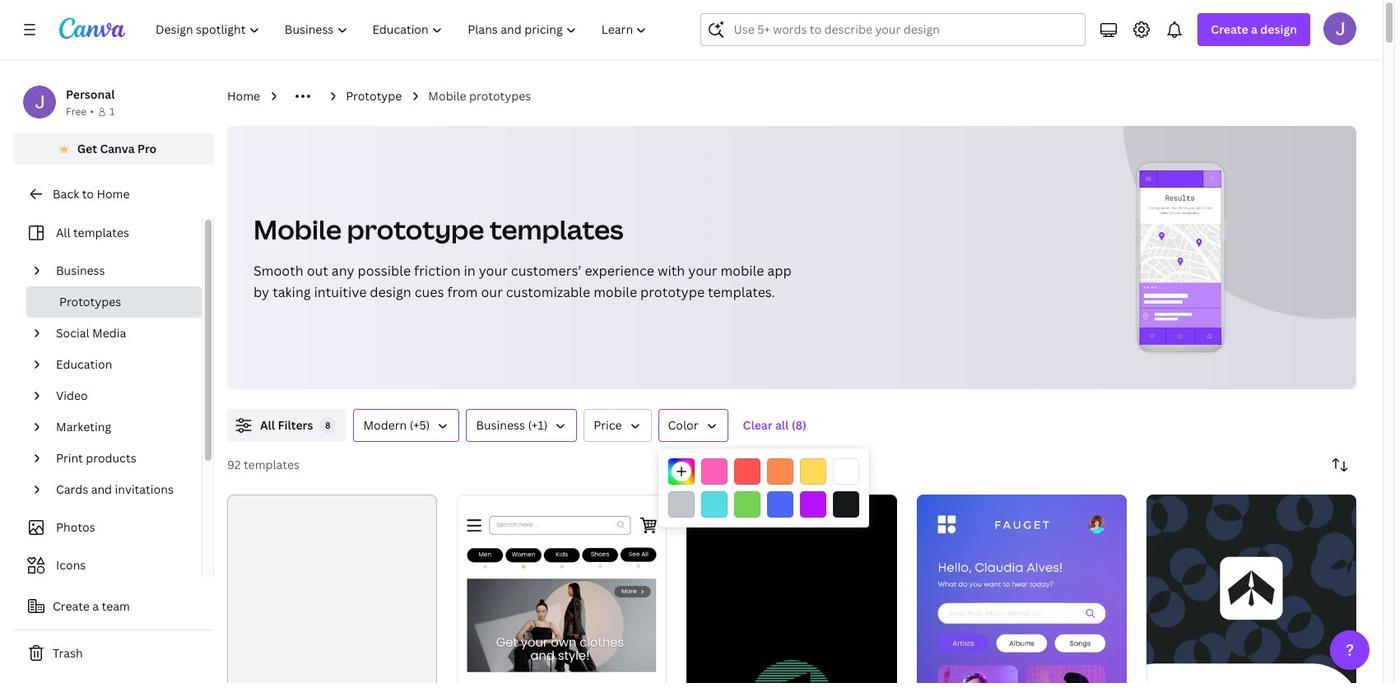 Task type: describe. For each thing, give the bounding box(es) containing it.
by
[[254, 283, 269, 301]]

social media
[[56, 325, 126, 341]]

mobile prototypes
[[428, 88, 531, 104]]

print
[[56, 450, 83, 466]]

#b612fb image
[[800, 492, 827, 518]]

all filters
[[260, 417, 313, 433]]

1 vertical spatial mobile
[[594, 283, 637, 301]]

friction
[[414, 262, 461, 280]]

experience
[[585, 262, 655, 280]]

photos
[[56, 520, 95, 535]]

photos link
[[23, 512, 192, 543]]

video link
[[49, 380, 192, 412]]

design inside smooth out any possible friction in your customers' experience with your mobile app by taking intuitive design cues from our customizable mobile prototype templates.
[[370, 283, 411, 301]]

price
[[594, 417, 622, 433]]

1
[[109, 105, 115, 119]]

prototype
[[346, 88, 402, 104]]

mobile for mobile prototype templates
[[254, 212, 342, 247]]

back to home
[[53, 186, 130, 202]]

get canva pro button
[[13, 133, 214, 165]]

jacob simon image
[[1324, 12, 1357, 45]]

back to home link
[[13, 178, 214, 211]]

login page wireframe mobile ui prototype image
[[1147, 495, 1357, 683]]

to
[[82, 186, 94, 202]]

free
[[66, 105, 87, 119]]

icons
[[56, 557, 86, 573]]

8
[[325, 419, 331, 431]]

team
[[102, 599, 130, 614]]

education link
[[49, 349, 192, 380]]

smooth out any possible friction in your customers' experience with your mobile app by taking intuitive design cues from our customizable mobile prototype templates.
[[254, 262, 792, 301]]

from
[[447, 283, 478, 301]]

trash link
[[13, 637, 214, 670]]

all templates
[[56, 225, 129, 240]]

prototypes
[[59, 294, 121, 310]]

customers'
[[511, 262, 582, 280]]

•
[[90, 105, 94, 119]]

cards and invitations link
[[49, 474, 192, 506]]

back
[[53, 186, 79, 202]]

#fed958 image
[[800, 459, 827, 485]]

any
[[332, 262, 355, 280]]

video
[[56, 388, 88, 403]]

all templates link
[[23, 217, 192, 249]]

taking
[[273, 283, 311, 301]]

Search search field
[[734, 14, 1076, 45]]

create for create a design
[[1211, 21, 1249, 37]]

a for design
[[1252, 21, 1258, 37]]

black and white modern simple fashion product mobile prototype image
[[457, 495, 667, 683]]

color button
[[658, 409, 728, 442]]

our
[[481, 283, 503, 301]]

mobile for mobile prototypes
[[428, 88, 466, 104]]

all for all templates
[[56, 225, 70, 240]]

1 vertical spatial home
[[97, 186, 130, 202]]

customizable
[[506, 283, 591, 301]]

media
[[92, 325, 126, 341]]

with
[[658, 262, 685, 280]]

create a team
[[53, 599, 130, 614]]

pro
[[137, 141, 157, 156]]

(+1)
[[528, 417, 548, 433]]

business (+1) button
[[466, 409, 577, 442]]

modern (+5) button
[[354, 409, 460, 442]]

home link
[[227, 87, 260, 105]]

0 vertical spatial home
[[227, 88, 260, 104]]

Sort by button
[[1324, 449, 1357, 482]]

business (+1)
[[476, 417, 548, 433]]

1 your from the left
[[479, 262, 508, 280]]

create a team button
[[13, 590, 214, 623]]

price button
[[584, 409, 652, 442]]

create a design
[[1211, 21, 1298, 37]]



Task type: vqa. For each thing, say whether or not it's contained in the screenshot.
Clear all (8) Button
yes



Task type: locate. For each thing, give the bounding box(es) containing it.
#fd5ebb image
[[701, 459, 728, 485], [701, 459, 728, 485]]

1 vertical spatial all
[[260, 417, 275, 433]]

your right the with
[[688, 262, 718, 280]]

templates up customers'
[[490, 212, 624, 247]]

1 vertical spatial create
[[53, 599, 90, 614]]

#fe884c image
[[767, 459, 794, 485], [767, 459, 794, 485]]

home
[[227, 88, 260, 104], [97, 186, 130, 202]]

business inside button
[[476, 417, 525, 433]]

cues
[[415, 283, 444, 301]]

0 horizontal spatial all
[[56, 225, 70, 240]]

personal
[[66, 86, 115, 102]]

clear all (8) button
[[735, 409, 815, 442]]

marketing
[[56, 419, 111, 435]]

1 horizontal spatial templates
[[244, 457, 300, 473]]

intuitive
[[314, 283, 367, 301]]

your up our
[[479, 262, 508, 280]]

gradient purple music player mobile modern prototype image
[[917, 495, 1127, 683]]

0 horizontal spatial mobile
[[254, 212, 342, 247]]

mobile left prototypes
[[428, 88, 466, 104]]

2 your from the left
[[688, 262, 718, 280]]

create inside "button"
[[53, 599, 90, 614]]

1 vertical spatial design
[[370, 283, 411, 301]]

design inside dropdown button
[[1261, 21, 1298, 37]]

design down possible
[[370, 283, 411, 301]]

1 horizontal spatial a
[[1252, 21, 1258, 37]]

0 vertical spatial all
[[56, 225, 70, 240]]

cards
[[56, 482, 88, 497]]

1 horizontal spatial business
[[476, 417, 525, 433]]

#b612fb image
[[800, 492, 827, 518]]

1 vertical spatial a
[[92, 599, 99, 614]]

0 vertical spatial business
[[56, 263, 105, 278]]

0 vertical spatial prototype
[[347, 212, 484, 247]]

clear
[[743, 417, 773, 433]]

mobile down experience
[[594, 283, 637, 301]]

1 horizontal spatial all
[[260, 417, 275, 433]]

products
[[86, 450, 136, 466]]

0 vertical spatial mobile
[[721, 262, 764, 280]]

(8)
[[792, 417, 807, 433]]

color
[[668, 417, 699, 433]]

business
[[56, 263, 105, 278], [476, 417, 525, 433]]

0 vertical spatial a
[[1252, 21, 1258, 37]]

education
[[56, 357, 112, 372]]

1 horizontal spatial mobile
[[721, 262, 764, 280]]

templates.
[[708, 283, 775, 301]]

all left filters
[[260, 417, 275, 433]]

1 horizontal spatial create
[[1211, 21, 1249, 37]]

prototype link
[[346, 87, 402, 105]]

and
[[91, 482, 112, 497]]

possible
[[358, 262, 411, 280]]

#55dbe0 image
[[701, 492, 728, 518]]

1 horizontal spatial prototype
[[641, 283, 705, 301]]

92 templates
[[227, 457, 300, 473]]

#fed958 image
[[800, 459, 827, 485]]

prototypes
[[469, 88, 531, 104]]

get
[[77, 141, 97, 156]]

#55dbe0 image
[[701, 492, 728, 518]]

2 horizontal spatial templates
[[490, 212, 624, 247]]

top level navigation element
[[145, 13, 662, 46]]

1 vertical spatial business
[[476, 417, 525, 433]]

1 horizontal spatial mobile
[[428, 88, 466, 104]]

create a design button
[[1198, 13, 1311, 46]]

#ffffff image
[[833, 459, 860, 485]]

#15181b image
[[833, 492, 860, 518], [833, 492, 860, 518]]

0 horizontal spatial templates
[[73, 225, 129, 240]]

(+5)
[[410, 417, 430, 433]]

a inside "button"
[[92, 599, 99, 614]]

mobile
[[721, 262, 764, 280], [594, 283, 637, 301]]

#fd5152 image
[[734, 459, 761, 485], [734, 459, 761, 485]]

prototype inside smooth out any possible friction in your customers' experience with your mobile app by taking intuitive design cues from our customizable mobile prototype templates.
[[641, 283, 705, 301]]

clear all (8)
[[743, 417, 807, 433]]

0 horizontal spatial create
[[53, 599, 90, 614]]

cards and invitations
[[56, 482, 174, 497]]

0 horizontal spatial mobile
[[594, 283, 637, 301]]

app
[[768, 262, 792, 280]]

business for business
[[56, 263, 105, 278]]

0 horizontal spatial a
[[92, 599, 99, 614]]

templates for 92 templates
[[244, 457, 300, 473]]

get canva pro
[[77, 141, 157, 156]]

prototype
[[347, 212, 484, 247], [641, 283, 705, 301]]

marketing link
[[49, 412, 192, 443]]

business for business (+1)
[[476, 417, 525, 433]]

0 horizontal spatial design
[[370, 283, 411, 301]]

out
[[307, 262, 328, 280]]

design left jacob simon icon in the top of the page
[[1261, 21, 1298, 37]]

business link
[[49, 255, 192, 287]]

print products
[[56, 450, 136, 466]]

None search field
[[701, 13, 1086, 46]]

0 vertical spatial create
[[1211, 21, 1249, 37]]

1 horizontal spatial your
[[688, 262, 718, 280]]

mobile up templates.
[[721, 262, 764, 280]]

canva
[[100, 141, 135, 156]]

social media link
[[49, 318, 192, 349]]

invitations
[[115, 482, 174, 497]]

prototype down the with
[[641, 283, 705, 301]]

0 vertical spatial mobile
[[428, 88, 466, 104]]

business up prototypes
[[56, 263, 105, 278]]

create
[[1211, 21, 1249, 37], [53, 599, 90, 614]]

filters
[[278, 417, 313, 433]]

add a new color image
[[669, 459, 695, 485], [669, 459, 695, 485]]

create inside dropdown button
[[1211, 21, 1249, 37]]

mobile up smooth
[[254, 212, 342, 247]]

1 vertical spatial prototype
[[641, 283, 705, 301]]

all for all filters
[[260, 417, 275, 433]]

all down back
[[56, 225, 70, 240]]

templates right '92'
[[244, 457, 300, 473]]

#4a66fb image
[[767, 492, 794, 518], [767, 492, 794, 518]]

icons link
[[23, 550, 192, 581]]

design
[[1261, 21, 1298, 37], [370, 283, 411, 301]]

#ffffff image
[[833, 459, 860, 485]]

0 horizontal spatial business
[[56, 263, 105, 278]]

free •
[[66, 105, 94, 119]]

a inside dropdown button
[[1252, 21, 1258, 37]]

templates
[[490, 212, 624, 247], [73, 225, 129, 240], [244, 457, 300, 473]]

a
[[1252, 21, 1258, 37], [92, 599, 99, 614]]

create for create a team
[[53, 599, 90, 614]]

print products link
[[49, 443, 192, 474]]

8 filter options selected element
[[320, 417, 336, 434]]

a for team
[[92, 599, 99, 614]]

black green and white modern music login page wireframe mobile prototype image
[[687, 495, 897, 683]]

0 horizontal spatial prototype
[[347, 212, 484, 247]]

mobile prototype templates image
[[1006, 126, 1357, 389], [1140, 170, 1222, 345]]

smooth
[[254, 262, 304, 280]]

1 horizontal spatial home
[[227, 88, 260, 104]]

0 horizontal spatial your
[[479, 262, 508, 280]]

modern (+5)
[[363, 417, 430, 433]]

mobile prototype templates
[[254, 212, 624, 247]]

92
[[227, 457, 241, 473]]

modern
[[363, 417, 407, 433]]

all
[[56, 225, 70, 240], [260, 417, 275, 433]]

1 vertical spatial mobile
[[254, 212, 342, 247]]

templates for all templates
[[73, 225, 129, 240]]

1 horizontal spatial design
[[1261, 21, 1298, 37]]

business left (+1)
[[476, 417, 525, 433]]

templates down back to home
[[73, 225, 129, 240]]

trash
[[53, 645, 83, 661]]

0 horizontal spatial home
[[97, 186, 130, 202]]

mobile
[[428, 88, 466, 104], [254, 212, 342, 247]]

0 vertical spatial design
[[1261, 21, 1298, 37]]

all
[[776, 417, 789, 433]]

social
[[56, 325, 89, 341]]

#c1c6cb image
[[669, 492, 695, 518], [669, 492, 695, 518]]

in
[[464, 262, 476, 280]]

prototype up friction
[[347, 212, 484, 247]]

#74d353 image
[[734, 492, 761, 518], [734, 492, 761, 518]]



